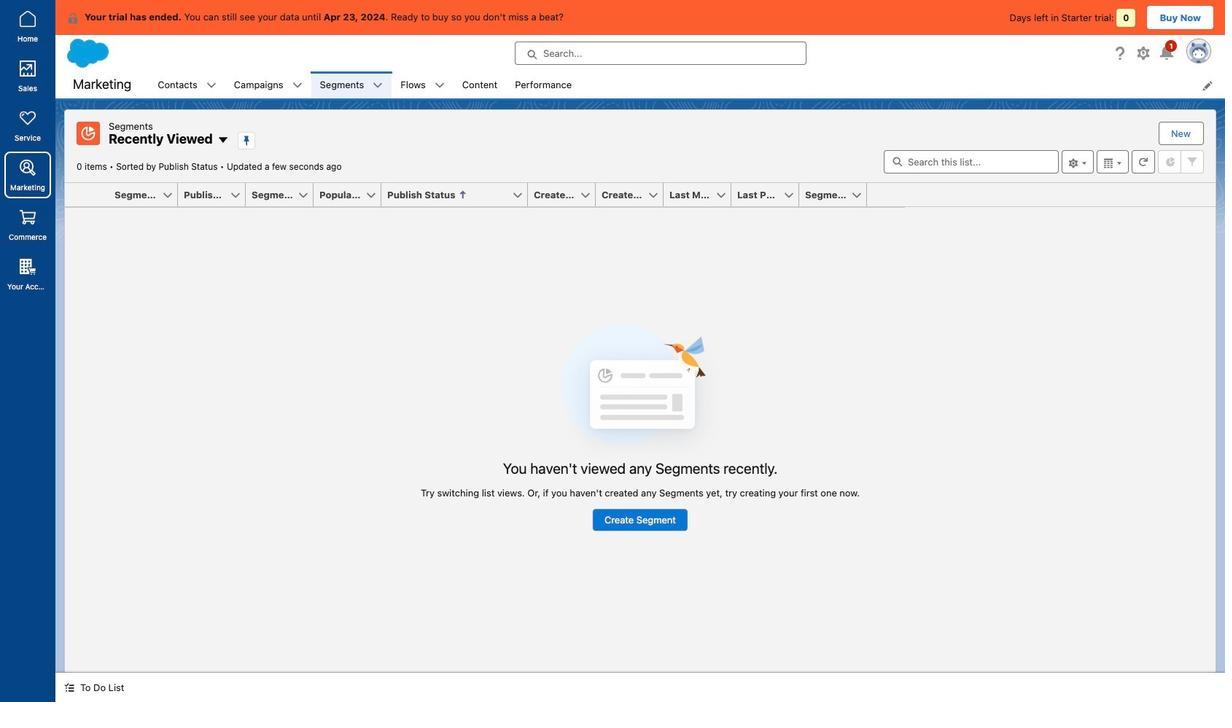 Task type: describe. For each thing, give the bounding box(es) containing it.
population element
[[314, 183, 390, 207]]

publish type element
[[178, 183, 255, 207]]

item number image
[[65, 183, 109, 206]]

2 list item from the left
[[225, 71, 311, 98]]

1 list item from the left
[[149, 71, 225, 98]]

segment status element
[[246, 183, 322, 207]]

segment type element
[[800, 183, 876, 207]]

created by element
[[528, 183, 605, 207]]

3 list item from the left
[[311, 71, 392, 98]]



Task type: locate. For each thing, give the bounding box(es) containing it.
4 list item from the left
[[392, 71, 454, 98]]

text default image
[[217, 134, 229, 146]]

last publish completed element
[[732, 183, 808, 207]]

last modified date element
[[664, 183, 741, 207]]

action image
[[867, 183, 905, 206]]

item number element
[[65, 183, 109, 207]]

list item
[[149, 71, 225, 98], [225, 71, 311, 98], [311, 71, 392, 98], [392, 71, 454, 98]]

created date element
[[596, 183, 673, 207]]

list
[[149, 71, 1226, 98]]

text default image
[[67, 12, 79, 24], [206, 80, 217, 91], [292, 80, 303, 91], [373, 80, 383, 91], [435, 80, 445, 91], [64, 683, 74, 693]]

publish status element
[[382, 183, 537, 207]]

action element
[[867, 183, 905, 207]]

Search Recently Viewed list view. search field
[[884, 150, 1059, 174]]

status
[[421, 324, 860, 531]]

recently viewed status
[[77, 161, 227, 172]]

recently viewed|segments|list view element
[[64, 109, 1217, 673]]

segment name element
[[109, 183, 187, 207]]



Task type: vqa. For each thing, say whether or not it's contained in the screenshot.
Setup Tree TREE
no



